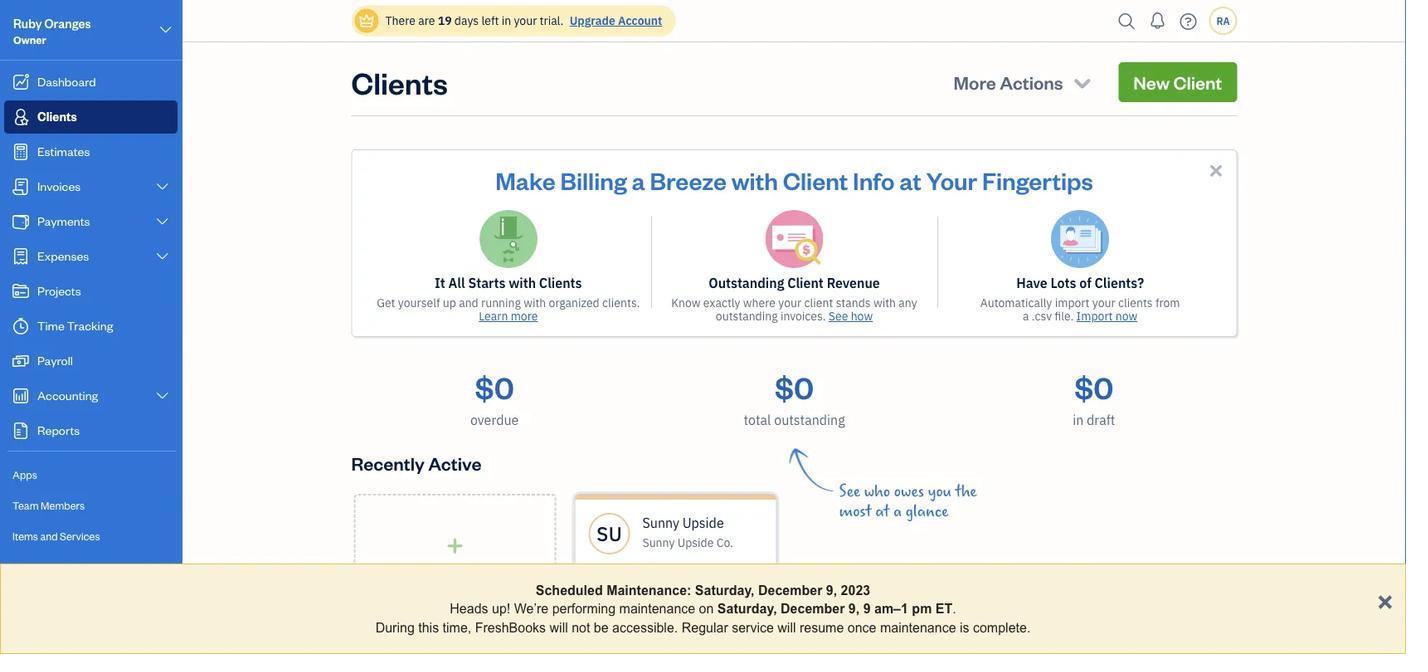 Task type: describe. For each thing, give the bounding box(es) containing it.
2 sunny from the top
[[643, 535, 675, 550]]

regular
[[682, 620, 729, 635]]

settings link
[[4, 583, 178, 613]]

up!
[[492, 601, 511, 616]]

$0 overdue
[[471, 367, 519, 429]]

and inside it all starts with clients get yourself up and running with organized clients. learn more
[[459, 295, 479, 310]]

it all starts with clients image
[[480, 210, 538, 268]]

who
[[865, 482, 891, 500]]

outstanding inside 'know exactly where your client stands with any outstanding invoices.'
[[716, 308, 778, 324]]

know exactly where your client stands with any outstanding invoices.
[[672, 295, 918, 324]]

apps
[[12, 468, 37, 481]]

import
[[1055, 295, 1090, 310]]

projects
[[37, 283, 81, 298]]

time tracking link
[[4, 310, 178, 343]]

1 vertical spatial 9,
[[849, 601, 860, 616]]

scheduled
[[536, 583, 603, 598]]

ruby oranges owner
[[13, 15, 91, 46]]

.csv
[[1032, 308, 1052, 324]]

clients inside it all starts with clients get yourself up and running with organized clients. learn more
[[539, 274, 582, 292]]

1 horizontal spatial new client
[[1134, 70, 1223, 94]]

invoices
[[37, 178, 81, 194]]

upgrade
[[570, 13, 616, 28]]

projects link
[[4, 275, 178, 308]]

invoices.
[[781, 308, 826, 324]]

see how
[[829, 308, 873, 324]]

19
[[438, 13, 452, 28]]

estimates
[[37, 143, 90, 159]]

revenue
[[827, 274, 880, 292]]

project image
[[11, 283, 31, 300]]

0 vertical spatial new
[[1134, 70, 1170, 94]]

notifications image
[[1145, 4, 1172, 37]]

recently
[[352, 451, 425, 475]]

not
[[572, 620, 590, 635]]

any
[[899, 295, 918, 310]]

dashboard link
[[4, 66, 178, 99]]

1 vertical spatial december
[[781, 601, 845, 616]]

yourself
[[398, 295, 440, 310]]

client image
[[11, 109, 31, 125]]

dashboard image
[[11, 74, 31, 90]]

owes
[[895, 482, 925, 500]]

apps link
[[4, 461, 178, 490]]

team
[[12, 498, 39, 512]]

chevron large down image for payments
[[155, 215, 170, 228]]

it all starts with clients get yourself up and running with organized clients. learn more
[[377, 274, 640, 324]]

recently active
[[352, 451, 482, 475]]

most
[[840, 502, 872, 520]]

draft
[[1087, 411, 1116, 429]]

clients.
[[603, 295, 640, 310]]

clients?
[[1095, 274, 1145, 292]]

close image
[[1207, 161, 1226, 180]]

with right running at the top of page
[[524, 295, 546, 310]]

clients inside main element
[[37, 108, 77, 124]]

the
[[956, 482, 977, 500]]

go to help image
[[1176, 9, 1202, 34]]

dashboard
[[37, 73, 96, 89]]

1 horizontal spatial clients
[[352, 62, 448, 102]]

9
[[864, 601, 871, 616]]

envelope image
[[589, 559, 602, 579]]

a inside the 'see who owes you the most at a glance'
[[894, 502, 902, 520]]

0 horizontal spatial in
[[502, 13, 511, 28]]

bank connections
[[12, 560, 97, 574]]

ruby
[[13, 15, 42, 31]]

1 vertical spatial maintenance
[[881, 620, 957, 635]]

it
[[435, 274, 446, 292]]

in inside $0 in draft
[[1073, 411, 1084, 429]]

are
[[418, 13, 435, 28]]

plus image
[[446, 537, 465, 554]]

this
[[419, 620, 439, 635]]

make
[[496, 164, 556, 195]]

am–1
[[875, 601, 909, 616]]

pm
[[912, 601, 932, 616]]

days
[[455, 13, 479, 28]]

payment image
[[11, 213, 31, 230]]

have
[[1017, 274, 1048, 292]]

chart image
[[11, 388, 31, 404]]

$0 for $0 total outstanding
[[775, 367, 814, 406]]

your for there
[[514, 13, 537, 28]]

1 vertical spatial upside
[[678, 535, 714, 550]]

there are 19 days left in your trial. upgrade account
[[386, 13, 663, 28]]

0 horizontal spatial new client
[[418, 568, 492, 587]]

0 horizontal spatial a
[[632, 164, 646, 195]]

get
[[377, 295, 396, 310]]

reports link
[[4, 414, 178, 447]]

sunny upside sunny upside co.
[[643, 514, 734, 550]]

account
[[618, 13, 663, 28]]

accounting
[[37, 387, 98, 403]]

outstanding
[[709, 274, 785, 292]]

main element
[[0, 0, 224, 654]]

$0 total outstanding
[[744, 367, 845, 429]]

how
[[851, 308, 873, 324]]

estimate image
[[11, 144, 31, 160]]

0 vertical spatial upside
[[683, 514, 724, 532]]

team members link
[[4, 491, 178, 520]]

on
[[699, 601, 714, 616]]

2 will from the left
[[778, 620, 796, 635]]

$0 for $0 overdue
[[475, 367, 514, 406]]

where
[[744, 295, 776, 310]]

× dialog
[[0, 564, 1407, 654]]

payments
[[37, 213, 90, 229]]

items and services link
[[4, 522, 178, 551]]

time,
[[443, 620, 472, 635]]

estimates link
[[4, 135, 178, 168]]

expenses link
[[4, 240, 178, 273]]

items
[[12, 529, 38, 543]]

of
[[1080, 274, 1092, 292]]

accessible.
[[613, 620, 678, 635]]

overdue
[[471, 411, 519, 429]]

import
[[1077, 308, 1113, 324]]



Task type: vqa. For each thing, say whether or not it's contained in the screenshot.
Apps link
yes



Task type: locate. For each thing, give the bounding box(es) containing it.
1 horizontal spatial a
[[894, 502, 902, 520]]

active
[[428, 451, 482, 475]]

$0 inside $0 overdue
[[475, 367, 514, 406]]

2 vertical spatial clients
[[539, 274, 582, 292]]

your inside 'know exactly where your client stands with any outstanding invoices.'
[[779, 295, 802, 310]]

outstanding inside $0 total outstanding
[[775, 411, 845, 429]]

0 horizontal spatial your
[[514, 13, 537, 28]]

client left info
[[783, 164, 849, 195]]

new client down go to help icon
[[1134, 70, 1223, 94]]

1 horizontal spatial maintenance
[[881, 620, 957, 635]]

1 horizontal spatial new
[[1134, 70, 1170, 94]]

1 horizontal spatial $0
[[775, 367, 814, 406]]

2 $0 from the left
[[775, 367, 814, 406]]

learn
[[479, 308, 508, 324]]

outstanding
[[716, 308, 778, 324], [775, 411, 845, 429]]

new client down plus icon
[[418, 568, 492, 587]]

will left "not" in the bottom of the page
[[550, 620, 568, 635]]

payroll link
[[4, 344, 178, 378]]

$0 inside $0 in draft
[[1075, 367, 1114, 406]]

1 sunny from the top
[[643, 514, 680, 532]]

your inside have lots of clients? automatically import your clients from a .csv file. import now
[[1093, 295, 1116, 310]]

your down clients?
[[1093, 295, 1116, 310]]

maintenance down maintenance:
[[620, 601, 696, 616]]

your down outstanding client revenue
[[779, 295, 802, 310]]

maintenance
[[620, 601, 696, 616], [881, 620, 957, 635]]

chevron large down image up reports link
[[155, 389, 170, 403]]

and right up
[[459, 295, 479, 310]]

settings
[[12, 591, 50, 604]]

expenses
[[37, 248, 89, 264]]

chevron large down image inside expenses link
[[155, 250, 170, 263]]

know
[[672, 295, 701, 310]]

in right left
[[502, 13, 511, 28]]

make billing a breeze with client info at your fingertips
[[496, 164, 1094, 195]]

1 $0 from the left
[[475, 367, 514, 406]]

1 vertical spatial at
[[876, 502, 890, 520]]

0 vertical spatial new client link
[[1119, 62, 1238, 102]]

and inside main element
[[40, 529, 58, 543]]

outstanding client revenue image
[[766, 210, 824, 268]]

1 vertical spatial sunny
[[643, 535, 675, 550]]

0 vertical spatial maintenance
[[620, 601, 696, 616]]

0 horizontal spatial $0
[[475, 367, 514, 406]]

1 horizontal spatial your
[[779, 295, 802, 310]]

see left how in the right top of the page
[[829, 308, 849, 324]]

scheduled maintenance: saturday, december 9, 2023 heads up! we're performing maintenance on saturday, december 9, 9 am–1 pm et . during this time, freshbooks will not be accessible. regular service will resume once maintenance is complete.
[[376, 583, 1031, 635]]

maintenance down pm
[[881, 620, 957, 635]]

saturday,
[[695, 583, 755, 598], [718, 601, 777, 616]]

chevrondown image
[[1071, 71, 1094, 94]]

breeze
[[650, 164, 727, 195]]

your
[[927, 164, 978, 195]]

december
[[759, 583, 823, 598], [781, 601, 845, 616]]

clients link
[[4, 100, 178, 134]]

1 horizontal spatial and
[[459, 295, 479, 310]]

search image
[[1114, 9, 1141, 34]]

0 vertical spatial a
[[632, 164, 646, 195]]

more actions button
[[939, 62, 1109, 102]]

$0 up the draft on the right
[[1075, 367, 1114, 406]]

with right "breeze"
[[732, 164, 778, 195]]

tracking
[[67, 317, 113, 333]]

now
[[1116, 308, 1138, 324]]

in left the draft on the right
[[1073, 411, 1084, 429]]

resume
[[800, 620, 844, 635]]

performing
[[552, 601, 616, 616]]

su
[[597, 521, 622, 547]]

clients
[[352, 62, 448, 102], [37, 108, 77, 124], [539, 274, 582, 292]]

$0 down invoices.
[[775, 367, 814, 406]]

at inside the 'see who owes you the most at a glance'
[[876, 502, 890, 520]]

× button
[[1378, 585, 1394, 615]]

$0 up overdue
[[475, 367, 514, 406]]

see inside the 'see who owes you the most at a glance'
[[840, 482, 861, 500]]

1 vertical spatial chevron large down image
[[155, 215, 170, 228]]

0 vertical spatial in
[[502, 13, 511, 28]]

0 vertical spatial and
[[459, 295, 479, 310]]

0 horizontal spatial new client link
[[354, 494, 557, 631]]

1 vertical spatial new client link
[[354, 494, 557, 631]]

outstanding client revenue
[[709, 274, 880, 292]]

2 horizontal spatial $0
[[1075, 367, 1114, 406]]

will right service
[[778, 620, 796, 635]]

at down who
[[876, 502, 890, 520]]

0 vertical spatial 9,
[[827, 583, 838, 598]]

0 horizontal spatial clients
[[37, 108, 77, 124]]

1 horizontal spatial in
[[1073, 411, 1084, 429]]

0 vertical spatial chevron large down image
[[155, 180, 170, 193]]

crown image
[[358, 12, 376, 29]]

chevron large down image inside payments link
[[155, 215, 170, 228]]

a down owes
[[894, 502, 902, 520]]

et
[[936, 601, 953, 616]]

chevron large down image up expenses link at left top
[[155, 215, 170, 228]]

payroll
[[37, 352, 73, 368]]

timer image
[[11, 318, 31, 334]]

9, left 9
[[849, 601, 860, 616]]

chevron large down image
[[158, 20, 173, 40], [155, 250, 170, 263]]

see who owes you the most at a glance
[[840, 482, 977, 520]]

2 horizontal spatial a
[[1023, 308, 1030, 324]]

service
[[732, 620, 774, 635]]

with left any
[[874, 295, 896, 310]]

2 horizontal spatial your
[[1093, 295, 1116, 310]]

chevron large down image
[[155, 180, 170, 193], [155, 215, 170, 228], [155, 389, 170, 403]]

at right info
[[900, 164, 922, 195]]

1 vertical spatial a
[[1023, 308, 1030, 324]]

left
[[482, 13, 499, 28]]

chevron large down image for invoices
[[155, 180, 170, 193]]

ra
[[1217, 14, 1230, 27]]

client down go to help icon
[[1174, 70, 1223, 94]]

1 vertical spatial new
[[418, 568, 449, 587]]

chevron large down image for accounting
[[155, 389, 170, 403]]

fingertips
[[983, 164, 1094, 195]]

glance
[[906, 502, 949, 520]]

1 vertical spatial outstanding
[[775, 411, 845, 429]]

upside left co.
[[678, 535, 714, 550]]

invoice image
[[11, 178, 31, 195]]

automatically
[[981, 295, 1053, 310]]

a inside have lots of clients? automatically import your clients from a .csv file. import now
[[1023, 308, 1030, 324]]

1 vertical spatial and
[[40, 529, 58, 543]]

running
[[481, 295, 521, 310]]

in
[[502, 13, 511, 28], [1073, 411, 1084, 429]]

with inside 'know exactly where your client stands with any outstanding invoices.'
[[874, 295, 896, 310]]

1 chevron large down image from the top
[[155, 180, 170, 193]]

chevron large down image down estimates link
[[155, 180, 170, 193]]

you
[[929, 482, 952, 500]]

sunnyupside33@gmail.com
[[605, 561, 750, 577]]

during
[[376, 620, 415, 635]]

more
[[954, 70, 997, 94]]

0 vertical spatial new client
[[1134, 70, 1223, 94]]

0 vertical spatial saturday,
[[695, 583, 755, 598]]

1 horizontal spatial 9,
[[849, 601, 860, 616]]

bank connections link
[[4, 553, 178, 582]]

see for see how
[[829, 308, 849, 324]]

total
[[744, 411, 771, 429]]

1 vertical spatial see
[[840, 482, 861, 500]]

report image
[[11, 422, 31, 439]]

money image
[[11, 353, 31, 369]]

clients
[[1119, 295, 1153, 310]]

your for have
[[1093, 295, 1116, 310]]

heads
[[450, 601, 489, 616]]

ra button
[[1210, 7, 1238, 35]]

trial.
[[540, 13, 564, 28]]

2 chevron large down image from the top
[[155, 215, 170, 228]]

a left the '.csv'
[[1023, 308, 1030, 324]]

1 vertical spatial in
[[1073, 411, 1084, 429]]

starts
[[468, 274, 506, 292]]

1 vertical spatial chevron large down image
[[155, 250, 170, 263]]

2023
[[841, 583, 871, 598]]

2 horizontal spatial clients
[[539, 274, 582, 292]]

3 chevron large down image from the top
[[155, 389, 170, 403]]

upgrade account link
[[567, 13, 663, 28]]

$0 in draft
[[1073, 367, 1116, 429]]

$0 for $0 in draft
[[1075, 367, 1114, 406]]

payments link
[[4, 205, 178, 238]]

services
[[60, 529, 100, 543]]

client
[[805, 295, 834, 310]]

0 horizontal spatial will
[[550, 620, 568, 635]]

a right billing
[[632, 164, 646, 195]]

client
[[1174, 70, 1223, 94], [783, 164, 849, 195], [788, 274, 824, 292], [451, 568, 492, 587]]

see up most
[[840, 482, 861, 500]]

lots
[[1051, 274, 1077, 292]]

9, left 2023
[[827, 583, 838, 598]]

0 vertical spatial december
[[759, 583, 823, 598]]

owner
[[13, 33, 46, 46]]

clients up the estimates
[[37, 108, 77, 124]]

0 vertical spatial sunny
[[643, 514, 680, 532]]

0 horizontal spatial and
[[40, 529, 58, 543]]

your left trial.
[[514, 13, 537, 28]]

new down plus icon
[[418, 568, 449, 587]]

0 horizontal spatial 9,
[[827, 583, 838, 598]]

expense image
[[11, 248, 31, 265]]

new
[[1134, 70, 1170, 94], [418, 568, 449, 587]]

at
[[900, 164, 922, 195], [876, 502, 890, 520]]

clients down there
[[352, 62, 448, 102]]

1 vertical spatial saturday,
[[718, 601, 777, 616]]

will
[[550, 620, 568, 635], [778, 620, 796, 635]]

9,
[[827, 583, 838, 598], [849, 601, 860, 616]]

new down notifications icon
[[1134, 70, 1170, 94]]

1 horizontal spatial at
[[900, 164, 922, 195]]

0 vertical spatial clients
[[352, 62, 448, 102]]

2 vertical spatial chevron large down image
[[155, 389, 170, 403]]

connections
[[38, 560, 97, 574]]

accounting link
[[4, 379, 178, 413]]

sunny
[[643, 514, 680, 532], [643, 535, 675, 550]]

time
[[37, 317, 65, 333]]

there
[[386, 13, 416, 28]]

1 horizontal spatial new client link
[[1119, 62, 1238, 102]]

3 $0 from the left
[[1075, 367, 1114, 406]]

have lots of clients? image
[[1052, 210, 1110, 268]]

0 vertical spatial at
[[900, 164, 922, 195]]

from
[[1156, 295, 1181, 310]]

0 horizontal spatial new
[[418, 568, 449, 587]]

1 vertical spatial clients
[[37, 108, 77, 124]]

saturday, up service
[[718, 601, 777, 616]]

$0 inside $0 total outstanding
[[775, 367, 814, 406]]

with
[[732, 164, 778, 195], [509, 274, 536, 292], [524, 295, 546, 310], [874, 295, 896, 310]]

1 vertical spatial new client
[[418, 568, 492, 587]]

client up client
[[788, 274, 824, 292]]

all
[[449, 274, 465, 292]]

0 vertical spatial see
[[829, 308, 849, 324]]

2 vertical spatial a
[[894, 502, 902, 520]]

with up running at the top of page
[[509, 274, 536, 292]]

invoices link
[[4, 170, 178, 203]]

once
[[848, 620, 877, 635]]

outstanding right total
[[775, 411, 845, 429]]

0 vertical spatial outstanding
[[716, 308, 778, 324]]

maintenance:
[[607, 583, 692, 598]]

upside up co.
[[683, 514, 724, 532]]

0 vertical spatial chevron large down image
[[158, 20, 173, 40]]

items and services
[[12, 529, 100, 543]]

more
[[511, 308, 538, 324]]

outstanding down outstanding
[[716, 308, 778, 324]]

and right items
[[40, 529, 58, 543]]

0 horizontal spatial at
[[876, 502, 890, 520]]

1 will from the left
[[550, 620, 568, 635]]

freshbooks
[[475, 620, 546, 635]]

client up heads
[[451, 568, 492, 587]]

exactly
[[704, 295, 741, 310]]

organized
[[549, 295, 600, 310]]

0 horizontal spatial maintenance
[[620, 601, 696, 616]]

oranges
[[44, 15, 91, 31]]

clients up organized
[[539, 274, 582, 292]]

1 horizontal spatial will
[[778, 620, 796, 635]]

see for see who owes you the most at a glance
[[840, 482, 861, 500]]

complete.
[[974, 620, 1031, 635]]

saturday, up on
[[695, 583, 755, 598]]



